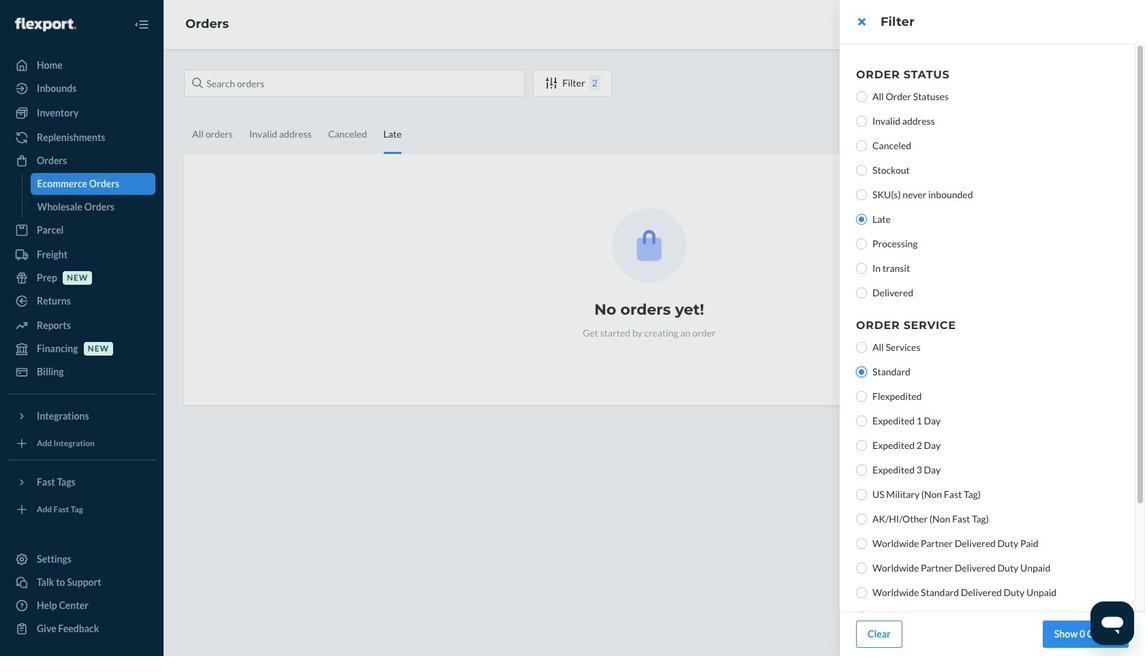 Task type: locate. For each thing, give the bounding box(es) containing it.
None radio
[[856, 91, 867, 102], [856, 140, 867, 151], [856, 165, 867, 176], [856, 190, 867, 200], [856, 239, 867, 250], [856, 263, 867, 274], [856, 342, 867, 353], [856, 391, 867, 402], [856, 416, 867, 427], [856, 440, 867, 451], [856, 465, 867, 476], [856, 514, 867, 525], [856, 588, 867, 599], [856, 91, 867, 102], [856, 140, 867, 151], [856, 165, 867, 176], [856, 190, 867, 200], [856, 239, 867, 250], [856, 263, 867, 274], [856, 342, 867, 353], [856, 391, 867, 402], [856, 416, 867, 427], [856, 440, 867, 451], [856, 465, 867, 476], [856, 514, 867, 525], [856, 588, 867, 599]]

None radio
[[856, 116, 867, 127], [856, 214, 867, 225], [856, 288, 867, 299], [856, 367, 867, 378], [856, 490, 867, 500], [856, 539, 867, 550], [856, 563, 867, 574], [856, 116, 867, 127], [856, 214, 867, 225], [856, 288, 867, 299], [856, 367, 867, 378], [856, 490, 867, 500], [856, 539, 867, 550], [856, 563, 867, 574]]

close image
[[858, 16, 866, 27]]



Task type: vqa. For each thing, say whether or not it's contained in the screenshot.
With corresponding to Products - All SKUs With Alias Counts
no



